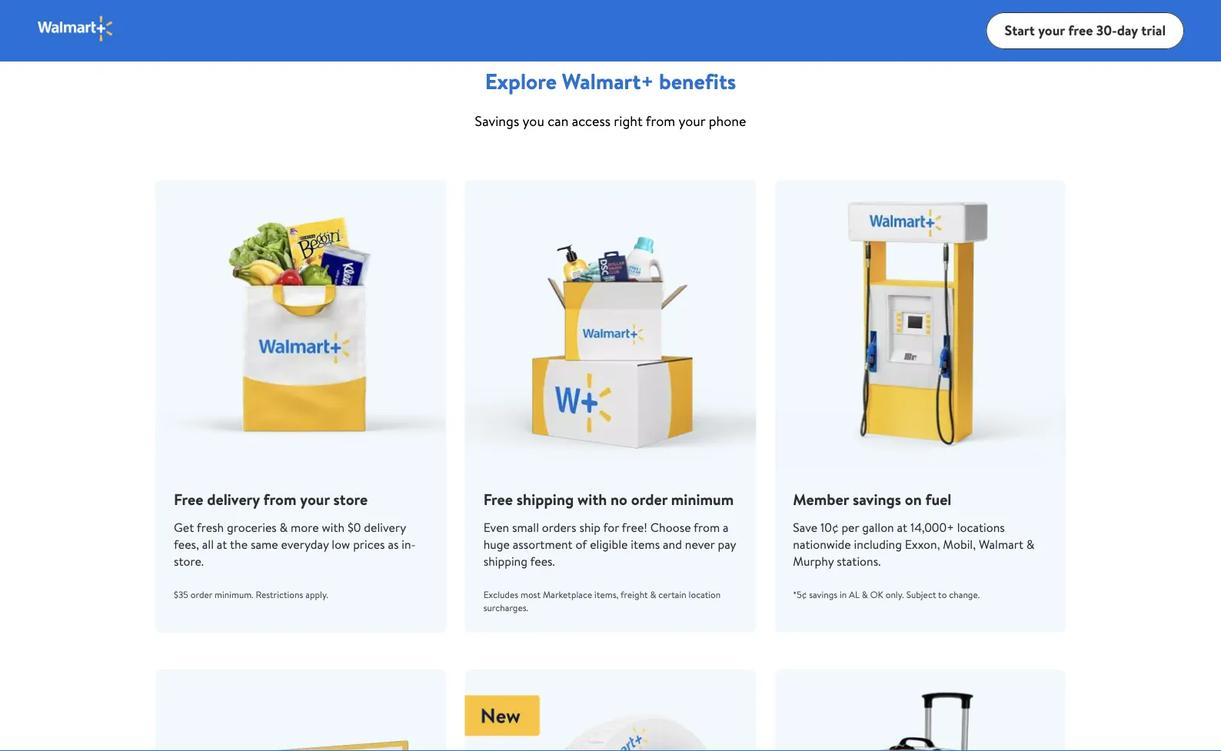Task type: locate. For each thing, give the bounding box(es) containing it.
free up get
[[174, 488, 203, 510]]

delivery
[[207, 488, 260, 510], [364, 519, 406, 536]]

from
[[646, 111, 675, 131], [263, 488, 296, 510], [694, 519, 720, 536]]

at right all
[[217, 536, 227, 553]]

order right 'no'
[[631, 488, 667, 510]]

prices
[[353, 536, 385, 553]]

delivery inside get fresh groceries & more with $0 delivery fees, all at the same everyday low prices as in- store.
[[364, 519, 406, 536]]

benefits
[[659, 66, 736, 96]]

member
[[793, 488, 849, 510]]

everyday
[[281, 536, 329, 553]]

pay
[[718, 536, 736, 553]]

delivery right $0
[[364, 519, 406, 536]]

0 vertical spatial your
[[1038, 21, 1065, 40]]

1 vertical spatial from
[[263, 488, 296, 510]]

your
[[1038, 21, 1065, 40], [679, 111, 705, 131], [300, 488, 330, 510]]

1 horizontal spatial your
[[679, 111, 705, 131]]

w+ image
[[57, 0, 326, 25], [895, 0, 1164, 25]]

your up more
[[300, 488, 330, 510]]

14,000+
[[910, 519, 954, 536]]

& inside "excludes most marketplace items, freight & certain location surcharges."
[[650, 588, 656, 601]]

to
[[938, 588, 947, 601]]

ship
[[579, 519, 600, 536]]

trial
[[1141, 21, 1166, 40]]

free up the even
[[483, 488, 513, 510]]

1 vertical spatial delivery
[[364, 519, 406, 536]]

1 horizontal spatial w+ image
[[895, 0, 1164, 25]]

1 horizontal spatial at
[[897, 519, 908, 536]]

store
[[333, 488, 368, 510]]

free
[[174, 488, 203, 510], [483, 488, 513, 510]]

with left $0
[[322, 519, 345, 536]]

exxon,
[[905, 536, 940, 553]]

$35
[[174, 588, 188, 601]]

1 w+ image from the left
[[57, 0, 326, 25]]

0 vertical spatial from
[[646, 111, 675, 131]]

0 vertical spatial with
[[578, 488, 607, 510]]

from up more
[[263, 488, 296, 510]]

2 w+ image from the left
[[895, 0, 1164, 25]]

assortment
[[513, 536, 573, 553]]

1 horizontal spatial savings
[[853, 488, 901, 510]]

0 vertical spatial savings
[[853, 488, 901, 510]]

from inside even small orders ship for free! choose from a huge assortment of eligible items and never pay shipping fees.
[[694, 519, 720, 536]]

nationwide
[[793, 536, 851, 553]]

your left free
[[1038, 21, 1065, 40]]

excludes
[[483, 588, 518, 601]]

& inside get fresh groceries & more with $0 delivery fees, all at the same everyday low prices as in- store.
[[280, 519, 288, 536]]

shipping up orders at left bottom
[[517, 488, 574, 510]]

0 horizontal spatial with
[[322, 519, 345, 536]]

mobil,
[[943, 536, 976, 553]]

savings for in
[[809, 588, 837, 601]]

start your free 30-day trial
[[1005, 21, 1166, 40]]

change.
[[949, 588, 980, 601]]

orders
[[542, 519, 576, 536]]

even
[[483, 519, 509, 536]]

1 horizontal spatial with
[[578, 488, 607, 510]]

free shipping with no order minimum
[[483, 488, 734, 510]]

1 horizontal spatial delivery
[[364, 519, 406, 536]]

1 horizontal spatial free
[[483, 488, 513, 510]]

minimum.
[[215, 588, 253, 601]]

savings left in
[[809, 588, 837, 601]]

& inside 'save 10¢ per gallon at 14,000+ locations nationwide including exxon, mobil, walmart & murphy stations.'
[[1026, 536, 1035, 553]]

2 horizontal spatial your
[[1038, 21, 1065, 40]]

&
[[280, 519, 288, 536], [1026, 536, 1035, 553], [650, 588, 656, 601], [862, 588, 868, 601]]

your left 'phone'
[[679, 111, 705, 131]]

with
[[578, 488, 607, 510], [322, 519, 345, 536]]

start your free 30-day trial button
[[986, 12, 1184, 49]]

fresh
[[197, 519, 224, 536]]

on
[[905, 488, 922, 510]]

more
[[291, 519, 319, 536]]

1 free from the left
[[174, 488, 203, 510]]

& right walmart at bottom
[[1026, 536, 1035, 553]]

from right right
[[646, 111, 675, 131]]

2 free from the left
[[483, 488, 513, 510]]

even small orders ship for free! choose from a huge assortment of eligible items and never pay shipping fees.
[[483, 519, 736, 570]]

savings
[[853, 488, 901, 510], [809, 588, 837, 601]]

you
[[523, 111, 544, 131]]

2 vertical spatial your
[[300, 488, 330, 510]]

your inside button
[[1038, 21, 1065, 40]]

minimum
[[671, 488, 734, 510]]

and
[[663, 536, 682, 553]]

subject
[[906, 588, 936, 601]]

0 horizontal spatial savings
[[809, 588, 837, 601]]

& right freight
[[650, 588, 656, 601]]

0 horizontal spatial order
[[191, 588, 212, 601]]

2 horizontal spatial from
[[694, 519, 720, 536]]

al
[[849, 588, 860, 601]]

*5¢
[[793, 588, 807, 601]]

from left a
[[694, 519, 720, 536]]

explore walmart+ benefits
[[485, 66, 736, 96]]

walmart+ image
[[37, 15, 115, 43]]

order
[[631, 488, 667, 510], [191, 588, 212, 601]]

can
[[548, 111, 569, 131]]

shipping
[[517, 488, 574, 510], [483, 553, 527, 570]]

at inside get fresh groceries & more with $0 delivery fees, all at the same everyday low prices as in- store.
[[217, 536, 227, 553]]

at inside 'save 10¢ per gallon at 14,000+ locations nationwide including exxon, mobil, walmart & murphy stations.'
[[897, 519, 908, 536]]

store.
[[174, 553, 204, 570]]

$0
[[347, 519, 361, 536]]

1 vertical spatial shipping
[[483, 553, 527, 570]]

delivery up groceries
[[207, 488, 260, 510]]

most
[[521, 588, 541, 601]]

items
[[631, 536, 660, 553]]

surcharges.
[[483, 601, 528, 614]]

shipping up excludes
[[483, 553, 527, 570]]

fees,
[[174, 536, 199, 553]]

with left 'no'
[[578, 488, 607, 510]]

0 horizontal spatial w+ image
[[57, 0, 326, 25]]

0 horizontal spatial free
[[174, 488, 203, 510]]

0 vertical spatial delivery
[[207, 488, 260, 510]]

0 horizontal spatial at
[[217, 536, 227, 553]]

1 horizontal spatial order
[[631, 488, 667, 510]]

marketplace
[[543, 588, 592, 601]]

with inside get fresh groceries & more with $0 delivery fees, all at the same everyday low prices as in- store.
[[322, 519, 345, 536]]

$35 order minimum. restrictions apply.
[[174, 588, 328, 601]]

1 vertical spatial with
[[322, 519, 345, 536]]

the
[[230, 536, 248, 553]]

& left more
[[280, 519, 288, 536]]

2 vertical spatial from
[[694, 519, 720, 536]]

free for free shipping with no order minimum
[[483, 488, 513, 510]]

order right $35
[[191, 588, 212, 601]]

1 vertical spatial savings
[[809, 588, 837, 601]]

at right gallon
[[897, 519, 908, 536]]

of
[[576, 536, 587, 553]]

savings up gallon
[[853, 488, 901, 510]]

free for free delivery from your store
[[174, 488, 203, 510]]

in-
[[402, 536, 416, 553]]



Task type: vqa. For each thing, say whether or not it's contained in the screenshot.
ONE Debit link
no



Task type: describe. For each thing, give the bounding box(es) containing it.
right
[[614, 111, 643, 131]]

member savings on fuel
[[793, 488, 952, 510]]

only.
[[886, 588, 904, 601]]

per
[[842, 519, 859, 536]]

never
[[685, 536, 715, 553]]

eligible
[[590, 536, 628, 553]]

1 vertical spatial order
[[191, 588, 212, 601]]

low
[[332, 536, 350, 553]]

explore
[[485, 66, 557, 96]]

fees.
[[530, 553, 555, 570]]

walmart+
[[562, 66, 654, 96]]

10¢
[[821, 519, 839, 536]]

start
[[1005, 21, 1035, 40]]

restrictions
[[256, 588, 303, 601]]

groceries
[[227, 519, 277, 536]]

get fresh groceries & more with $0 delivery fees, all at the same everyday low prices as in- store.
[[174, 519, 416, 570]]

walmart
[[979, 536, 1023, 553]]

gallon
[[862, 519, 894, 536]]

*5¢ savings in al & ok only. subject to change.
[[793, 588, 980, 601]]

no
[[611, 488, 627, 510]]

in
[[840, 588, 847, 601]]

save
[[793, 519, 818, 536]]

0 horizontal spatial from
[[263, 488, 296, 510]]

all
[[202, 536, 214, 553]]

30-
[[1096, 21, 1117, 40]]

fuel
[[926, 488, 952, 510]]

items,
[[594, 588, 619, 601]]

a
[[723, 519, 729, 536]]

0 horizontal spatial delivery
[[207, 488, 260, 510]]

locations
[[957, 519, 1005, 536]]

murphy
[[793, 553, 834, 570]]

free delivery from your store
[[174, 488, 368, 510]]

shipping inside even small orders ship for free! choose from a huge assortment of eligible items and never pay shipping fees.
[[483, 553, 527, 570]]

savings
[[475, 111, 519, 131]]

savings for on
[[853, 488, 901, 510]]

1 vertical spatial your
[[679, 111, 705, 131]]

ok
[[870, 588, 883, 601]]

free!
[[622, 519, 647, 536]]

same
[[251, 536, 278, 553]]

access
[[572, 111, 611, 131]]

huge
[[483, 536, 510, 553]]

location
[[689, 588, 721, 601]]

including
[[854, 536, 902, 553]]

excludes most marketplace items, freight & certain location surcharges.
[[483, 588, 721, 614]]

small
[[512, 519, 539, 536]]

day
[[1117, 21, 1138, 40]]

choose
[[650, 519, 691, 536]]

for
[[603, 519, 619, 536]]

savings you can access right from your phone
[[475, 111, 746, 131]]

0 vertical spatial shipping
[[517, 488, 574, 510]]

stations.
[[837, 553, 881, 570]]

0 horizontal spatial your
[[300, 488, 330, 510]]

freight
[[621, 588, 648, 601]]

save 10¢ per gallon at 14,000+ locations nationwide including exxon, mobil, walmart & murphy stations.
[[793, 519, 1035, 570]]

phone
[[709, 111, 746, 131]]

& right al
[[862, 588, 868, 601]]

certain
[[658, 588, 686, 601]]

0 vertical spatial order
[[631, 488, 667, 510]]

1 horizontal spatial from
[[646, 111, 675, 131]]

as
[[388, 536, 399, 553]]

apply.
[[305, 588, 328, 601]]

free
[[1068, 21, 1093, 40]]

get
[[174, 519, 194, 536]]



